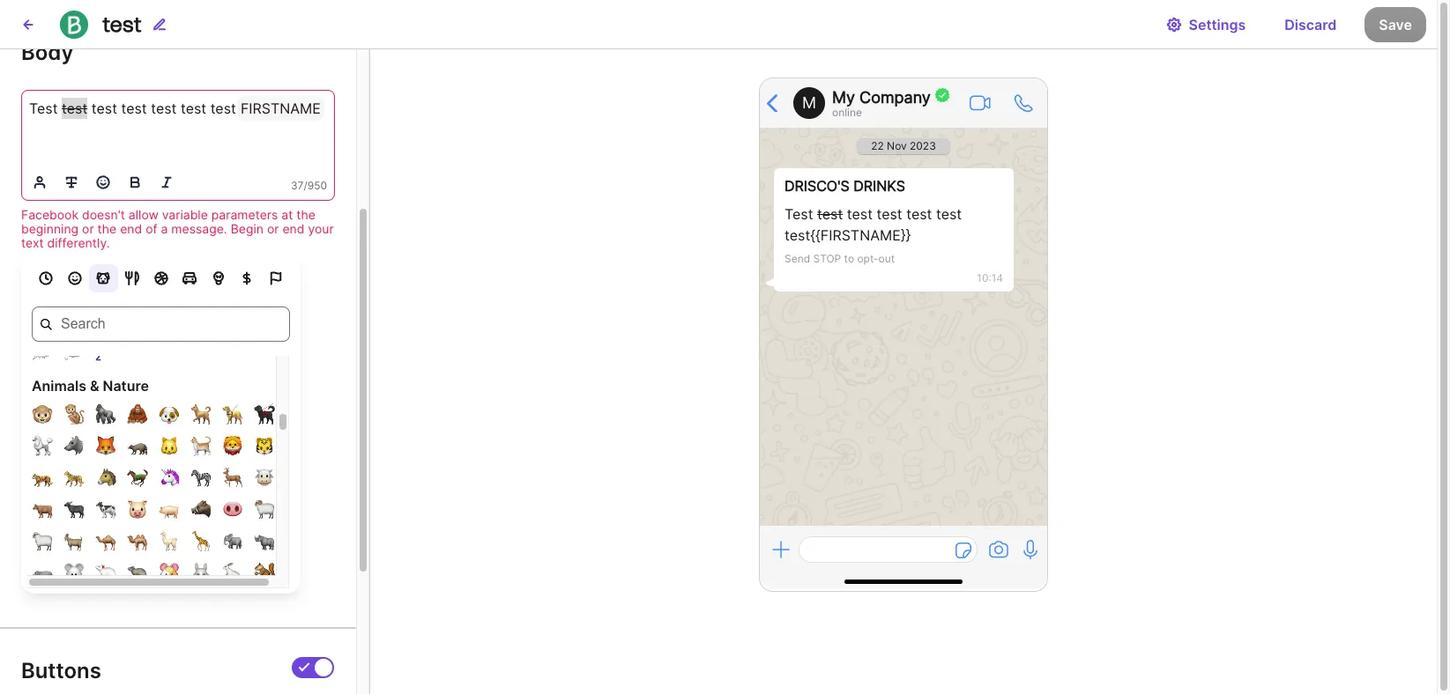 Task type: describe. For each thing, give the bounding box(es) containing it.
drisco's drinks
[[785, 177, 905, 195]]

animals
[[32, 378, 86, 395]]

&
[[90, 378, 99, 395]]

nature
[[103, 378, 149, 395]]

allow
[[129, 207, 159, 222]]

stop
[[813, 252, 841, 265]]

your
[[308, 221, 334, 236]]

doesn't
[[82, 207, 125, 222]]

10:14
[[977, 272, 1003, 285]]

settings button
[[1152, 7, 1260, 42]]

22 nov 2023
[[871, 139, 936, 153]]

1 or from the left
[[82, 221, 94, 236]]

message.
[[171, 221, 227, 236]]

1 end from the left
[[120, 221, 142, 236]]

/
[[304, 179, 307, 192]]

1 horizontal spatial the
[[296, 207, 316, 222]]

edit template name image
[[152, 17, 166, 31]]

firstname
[[241, 100, 321, 117]]

test for test test test test test test test firstname
[[29, 100, 58, 117]]

to
[[844, 252, 854, 265]]

online
[[832, 105, 862, 119]]

drisco's
[[785, 177, 850, 195]]

opt-
[[857, 252, 879, 265]]

{{firstname}}
[[811, 227, 911, 244]]

of
[[146, 221, 157, 236]]

discard
[[1285, 15, 1337, 33]]

back button image
[[21, 17, 35, 31]]

animals & nature
[[32, 378, 149, 395]]

company
[[860, 88, 931, 106]]



Task type: locate. For each thing, give the bounding box(es) containing it.
test test test test test
[[785, 205, 966, 244]]

beginning
[[21, 221, 79, 236]]

the right at
[[296, 207, 316, 222]]

nov
[[887, 139, 907, 153]]

m
[[802, 93, 816, 112]]

test for test test
[[785, 205, 813, 223]]

1 horizontal spatial end
[[282, 221, 305, 236]]

facebook
[[21, 207, 79, 222]]

the
[[296, 207, 316, 222], [97, 221, 117, 236]]

0 horizontal spatial the
[[97, 221, 117, 236]]

37 / 950
[[291, 179, 327, 192]]

buttons
[[21, 659, 101, 684]]

out
[[879, 252, 895, 265]]

save button
[[1365, 7, 1427, 42]]

end left your
[[282, 221, 305, 236]]

or left at
[[267, 221, 279, 236]]

test
[[102, 11, 142, 37], [62, 100, 87, 117], [91, 100, 117, 117], [121, 100, 147, 117], [151, 100, 177, 117], [181, 100, 206, 117], [210, 100, 236, 117], [817, 205, 843, 223], [847, 205, 873, 223], [877, 205, 903, 223], [907, 205, 932, 223], [936, 205, 962, 223], [785, 227, 811, 244]]

None checkbox
[[292, 658, 334, 679]]

variable
[[162, 207, 208, 222]]

the left allow
[[97, 221, 117, 236]]

search element
[[21, 307, 301, 342]]

2 or from the left
[[267, 221, 279, 236]]

22
[[871, 139, 884, 153]]

my company online
[[832, 88, 931, 119]]

discard button
[[1271, 7, 1351, 42]]

or
[[82, 221, 94, 236], [267, 221, 279, 236]]

test down drisco's
[[785, 205, 813, 223]]

at
[[282, 207, 293, 222]]

test down body
[[29, 100, 58, 117]]

drinks
[[854, 177, 905, 195]]

end left of
[[120, 221, 142, 236]]

Search search field
[[32, 307, 290, 342]]

2 end from the left
[[282, 221, 305, 236]]

settings
[[1189, 15, 1246, 33]]

0 vertical spatial test
[[29, 100, 58, 117]]

parameters
[[211, 207, 278, 222]]

0 horizontal spatial or
[[82, 221, 94, 236]]

differently.
[[47, 236, 110, 251]]

my
[[832, 88, 855, 106]]

clear image
[[41, 319, 52, 331]]

950
[[307, 179, 327, 192]]

text
[[21, 236, 44, 251]]

test
[[29, 100, 58, 117], [785, 205, 813, 223]]

1 vertical spatial test
[[785, 205, 813, 223]]

emoji categories element
[[21, 251, 301, 293]]

begin
[[231, 221, 264, 236]]

a
[[161, 221, 168, 236]]

Rich Text Editor, main text field
[[22, 91, 334, 165]]

test test
[[785, 205, 843, 223]]

test inside rich text editor, main text box
[[29, 100, 58, 117]]

emoji mart™ element
[[21, 251, 301, 594]]

37
[[291, 179, 304, 192]]

end
[[120, 221, 142, 236], [282, 221, 305, 236]]

2023
[[910, 139, 936, 153]]

or right beginning
[[82, 221, 94, 236]]

save
[[1379, 15, 1413, 33]]

0 horizontal spatial test
[[29, 100, 58, 117]]

send stop to opt-out 10:14
[[785, 252, 1003, 285]]

0 horizontal spatial end
[[120, 221, 142, 236]]

facebook doesn't allow variable parameters at the beginning or the end of a message. begin or end your text differently.
[[21, 207, 334, 251]]

dialog
[[1437, 0, 1450, 695]]

1 horizontal spatial test
[[785, 205, 813, 223]]

test test test test test test test firstname
[[29, 100, 321, 117]]

body
[[21, 40, 73, 65]]

send
[[785, 252, 810, 265]]

1 horizontal spatial or
[[267, 221, 279, 236]]



Task type: vqa. For each thing, say whether or not it's contained in the screenshot.
1st or from left
yes



